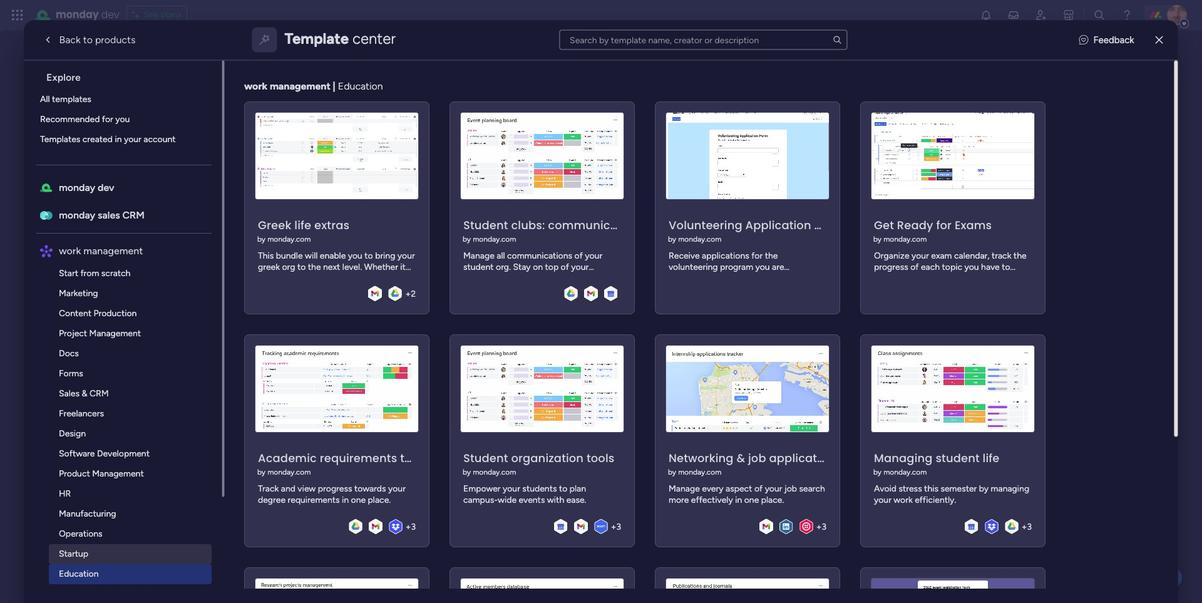 Task type: vqa. For each thing, say whether or not it's contained in the screenshot.


Task type: locate. For each thing, give the bounding box(es) containing it.
for
[[102, 113, 114, 124], [937, 217, 953, 233]]

semester
[[942, 483, 978, 494]]

management left |
[[270, 80, 331, 91]]

1 horizontal spatial progress
[[875, 262, 909, 272]]

monday dev up monday sales crm
[[59, 181, 115, 193]]

0 horizontal spatial life
[[295, 217, 312, 233]]

monday.com down managing on the bottom of page
[[884, 468, 928, 477]]

monday.com down greek
[[268, 235, 311, 243]]

0 horizontal spatial progress
[[318, 483, 353, 494]]

2 vertical spatial work
[[895, 495, 914, 505]]

project
[[59, 328, 87, 338]]

towards
[[355, 483, 387, 494]]

1 place. from the left
[[368, 495, 391, 505]]

3 for networking & job applications
[[822, 521, 827, 532]]

1 vertical spatial education
[[59, 568, 99, 579]]

2 vertical spatial monday
[[59, 209, 96, 221]]

plan
[[570, 483, 587, 494]]

0 vertical spatial to
[[83, 34, 93, 45]]

by inside the volunteering application form by monday.com
[[669, 235, 677, 243]]

monday.com down networking
[[679, 468, 722, 477]]

0 horizontal spatial to
[[83, 34, 93, 45]]

0 vertical spatial management
[[270, 80, 331, 91]]

0 vertical spatial education
[[338, 80, 383, 91]]

software
[[59, 448, 95, 459]]

estate
[[78, 588, 103, 599]]

job inside "manage every aspect of your job search more effectively in one place."
[[785, 483, 798, 494]]

1 vertical spatial and
[[899, 273, 914, 284]]

0 horizontal spatial management
[[84, 244, 143, 256]]

your inside "manage every aspect of your job search more effectively in one place."
[[766, 483, 783, 494]]

management up scratch
[[84, 244, 143, 256]]

1 horizontal spatial of
[[911, 262, 920, 272]]

one down aspect
[[745, 495, 760, 505]]

2 horizontal spatial work
[[895, 495, 914, 505]]

0 horizontal spatial place.
[[368, 495, 391, 505]]

management inside "list box"
[[84, 244, 143, 256]]

search everything image
[[1094, 9, 1106, 21]]

for inside explore element
[[102, 113, 114, 124]]

3 3 from the left
[[822, 521, 827, 532]]

0 vertical spatial dev
[[101, 8, 119, 22]]

work
[[245, 80, 268, 91], [59, 244, 81, 256], [895, 495, 914, 505]]

place. down networking & job applications by monday.com
[[762, 495, 785, 505]]

manage every aspect of your job search more effectively in one place.
[[669, 483, 826, 505]]

in right all
[[1001, 273, 1008, 284]]

template center
[[285, 29, 396, 47]]

1 student from the top
[[464, 217, 509, 233]]

life inside greek life extras by monday.com
[[295, 217, 312, 233]]

1 + 3 from the left
[[406, 521, 416, 532]]

student clubs: communications and planning by monday.com
[[463, 217, 727, 243]]

sales
[[59, 388, 80, 398]]

plans
[[161, 9, 182, 20]]

3 for managing student life
[[1028, 521, 1033, 532]]

education right |
[[338, 80, 383, 91]]

track
[[993, 250, 1012, 261]]

monday.com down ready
[[884, 235, 928, 243]]

effectively
[[692, 495, 734, 505]]

update feed image
[[1008, 9, 1021, 21]]

2
[[411, 288, 416, 299]]

for right ready
[[937, 217, 953, 233]]

tracker
[[401, 450, 442, 466]]

calendar,
[[955, 250, 990, 261]]

your up each
[[912, 250, 930, 261]]

1 horizontal spatial management
[[270, 80, 331, 91]]

1 horizontal spatial work
[[245, 80, 268, 91]]

2 3 from the left
[[617, 521, 622, 532]]

managing
[[875, 450, 934, 466]]

your inside track and view progress towards your degree requirements in one place.
[[389, 483, 406, 494]]

explore
[[47, 71, 81, 83]]

1 vertical spatial &
[[737, 450, 746, 466]]

notifications image
[[981, 9, 993, 21]]

by inside the student organization tools by monday.com
[[463, 468, 472, 477]]

crm inside work management templates element
[[90, 388, 109, 398]]

feedback link
[[1080, 33, 1135, 47]]

job left search on the right of the page
[[785, 483, 798, 494]]

template.
[[875, 284, 912, 295]]

management for work management
[[84, 244, 143, 256]]

search image
[[833, 35, 843, 45]]

1 vertical spatial crm
[[90, 388, 109, 398]]

one inside track and view progress towards your degree requirements in one place.
[[351, 495, 366, 505]]

one
[[1010, 273, 1025, 284], [351, 495, 366, 505], [745, 495, 760, 505]]

in
[[115, 133, 122, 144], [1001, 273, 1008, 284], [342, 495, 349, 505], [736, 495, 743, 505]]

more
[[669, 495, 690, 505]]

0 vertical spatial progress
[[875, 262, 909, 272]]

1 vertical spatial student
[[464, 450, 509, 466]]

templates created in your account
[[40, 133, 176, 144]]

&
[[82, 388, 88, 398], [737, 450, 746, 466]]

1 horizontal spatial job
[[785, 483, 798, 494]]

monday.com up the empower
[[473, 468, 517, 477]]

real
[[59, 588, 76, 599]]

to right back
[[83, 34, 93, 45]]

you up templates created in your account
[[116, 113, 130, 124]]

place. inside track and view progress towards your degree requirements in one place.
[[368, 495, 391, 505]]

job up aspect
[[749, 450, 767, 466]]

exam
[[932, 250, 953, 261]]

monday.com down academic
[[268, 468, 311, 477]]

0 vertical spatial student
[[464, 217, 509, 233]]

monday.com inside networking & job applications by monday.com
[[679, 468, 722, 477]]

track and view progress towards your degree requirements in one place.
[[258, 483, 406, 505]]

and left planning
[[650, 217, 672, 233]]

2 student from the top
[[464, 450, 509, 466]]

of right aspect
[[755, 483, 763, 494]]

monday up back
[[56, 8, 99, 22]]

3 + 3 from the left
[[817, 521, 827, 532]]

0 vertical spatial for
[[102, 113, 114, 124]]

dev up sales
[[98, 181, 115, 193]]

monday dev
[[56, 8, 119, 22], [59, 181, 115, 193]]

1 vertical spatial job
[[785, 483, 798, 494]]

4 3 from the left
[[1028, 521, 1033, 532]]

your down networking & job applications by monday.com
[[766, 483, 783, 494]]

student inside "student clubs: communications and planning by monday.com"
[[464, 217, 509, 233]]

1 vertical spatial of
[[755, 483, 763, 494]]

select product image
[[11, 9, 24, 21]]

manage
[[669, 483, 701, 494]]

requirements inside the academic requirements tracker by monday.com
[[320, 450, 398, 466]]

+ 3 for academic requirements tracker
[[406, 521, 416, 532]]

1 vertical spatial monday dev
[[59, 181, 115, 193]]

account
[[144, 133, 176, 144]]

student inside the student organization tools by monday.com
[[464, 450, 509, 466]]

management
[[270, 80, 331, 91], [84, 244, 143, 256]]

0 horizontal spatial work
[[59, 244, 81, 256]]

docs
[[59, 348, 79, 358]]

crm right sales
[[123, 209, 145, 221]]

all
[[991, 273, 999, 284]]

1 vertical spatial management
[[84, 244, 143, 256]]

1 vertical spatial work
[[59, 244, 81, 256]]

student up the empower
[[464, 450, 509, 466]]

by inside managing student life by monday.com
[[874, 468, 883, 477]]

1 horizontal spatial for
[[937, 217, 953, 233]]

you inside explore element
[[116, 113, 130, 124]]

monday.com inside the student organization tools by monday.com
[[473, 468, 517, 477]]

1 vertical spatial monday
[[59, 181, 96, 193]]

student left clubs:
[[464, 217, 509, 233]]

academic requirements tracker by monday.com
[[258, 450, 442, 477]]

dev inside "list box"
[[98, 181, 115, 193]]

education up real estate
[[59, 568, 99, 579]]

0 vertical spatial &
[[82, 388, 88, 398]]

1 horizontal spatial one
[[745, 495, 760, 505]]

& for networking
[[737, 450, 746, 466]]

in right created on the left
[[115, 133, 122, 144]]

0 vertical spatial job
[[749, 450, 767, 466]]

0 horizontal spatial job
[[749, 450, 767, 466]]

monday.com inside managing student life by monday.com
[[884, 468, 928, 477]]

1 vertical spatial management
[[92, 468, 144, 479]]

invite members image
[[1036, 9, 1048, 21]]

+ 3 for networking & job applications
[[817, 521, 827, 532]]

0 horizontal spatial of
[[755, 483, 763, 494]]

0 horizontal spatial you
[[116, 113, 130, 124]]

work inside avoid stress this semester by managing your work efficiently.
[[895, 495, 914, 505]]

production
[[94, 308, 137, 318]]

4 + 3 from the left
[[1023, 521, 1033, 532]]

to down track
[[1003, 262, 1011, 272]]

monday up monday sales crm
[[59, 181, 96, 193]]

1 vertical spatial dev
[[98, 181, 115, 193]]

1 vertical spatial to
[[1003, 262, 1011, 272]]

all
[[40, 93, 50, 104]]

management for work management | education
[[270, 80, 331, 91]]

1 horizontal spatial &
[[737, 450, 746, 466]]

in inside "manage every aspect of your job search more effectively in one place."
[[736, 495, 743, 505]]

2 vertical spatial and
[[281, 483, 296, 494]]

by
[[258, 235, 266, 243], [463, 235, 472, 243], [669, 235, 677, 243], [874, 235, 883, 243], [258, 468, 266, 477], [463, 468, 472, 477], [669, 468, 677, 477], [874, 468, 883, 477], [980, 483, 990, 494]]

crm up freelancers
[[90, 388, 109, 398]]

organization
[[512, 450, 584, 466]]

1 vertical spatial for
[[937, 217, 953, 233]]

for up templates created in your account
[[102, 113, 114, 124]]

your down avoid
[[875, 495, 892, 505]]

of left each
[[911, 262, 920, 272]]

place.
[[368, 495, 391, 505], [762, 495, 785, 505]]

see plans button
[[127, 6, 187, 24]]

by inside "student clubs: communications and planning by monday.com"
[[463, 235, 472, 243]]

monday.com down clubs:
[[473, 235, 517, 243]]

search
[[800, 483, 826, 494]]

0 vertical spatial of
[[911, 262, 920, 272]]

Search by template name, creator or description search field
[[560, 30, 848, 50]]

requirements down the view
[[288, 495, 340, 505]]

2 place. from the left
[[762, 495, 785, 505]]

1 horizontal spatial place.
[[762, 495, 785, 505]]

work inside "list box"
[[59, 244, 81, 256]]

from
[[81, 268, 99, 278]]

monday.com
[[268, 235, 311, 243], [473, 235, 517, 243], [679, 235, 722, 243], [884, 235, 928, 243], [268, 468, 311, 477], [473, 468, 517, 477], [679, 468, 722, 477], [884, 468, 928, 477]]

0 vertical spatial life
[[295, 217, 312, 233]]

student
[[464, 217, 509, 233], [464, 450, 509, 466]]

one down the
[[1010, 273, 1025, 284]]

1 horizontal spatial life
[[984, 450, 1001, 466]]

progress right the view
[[318, 483, 353, 494]]

life right "student"
[[984, 450, 1001, 466]]

see plans
[[144, 9, 182, 20]]

greek life extras by monday.com
[[258, 217, 350, 243]]

1 horizontal spatial you
[[965, 262, 980, 272]]

in down the academic requirements tracker by monday.com
[[342, 495, 349, 505]]

your up wide
[[503, 483, 521, 494]]

in inside explore element
[[115, 133, 122, 144]]

monday marketplace image
[[1063, 9, 1076, 21]]

academic
[[258, 450, 317, 466]]

1 horizontal spatial and
[[650, 217, 672, 233]]

3
[[411, 521, 416, 532], [617, 521, 622, 532], [822, 521, 827, 532], [1028, 521, 1033, 532]]

this
[[925, 483, 939, 494]]

+ 3 for managing student life
[[1023, 521, 1033, 532]]

student for student clubs: communications and planning
[[464, 217, 509, 233]]

student
[[937, 450, 981, 466]]

1 horizontal spatial crm
[[123, 209, 145, 221]]

0 horizontal spatial crm
[[90, 388, 109, 398]]

& up aspect
[[737, 450, 746, 466]]

place. down towards
[[368, 495, 391, 505]]

0 horizontal spatial and
[[281, 483, 296, 494]]

you down calendar,
[[965, 262, 980, 272]]

clubs:
[[512, 217, 546, 233]]

and left the view
[[281, 483, 296, 494]]

monday.com inside the volunteering application form by monday.com
[[679, 235, 722, 243]]

by inside greek life extras by monday.com
[[258, 235, 266, 243]]

0 vertical spatial monday dev
[[56, 8, 119, 22]]

application
[[746, 217, 812, 233]]

templates
[[40, 133, 81, 144]]

monday dev up "back to products" button
[[56, 8, 119, 22]]

0 vertical spatial crm
[[123, 209, 145, 221]]

work for work management | education
[[245, 80, 268, 91]]

in down aspect
[[736, 495, 743, 505]]

1 vertical spatial progress
[[318, 483, 353, 494]]

0 horizontal spatial one
[[351, 495, 366, 505]]

2 horizontal spatial to
[[1003, 262, 1011, 272]]

0 vertical spatial and
[[650, 217, 672, 233]]

james peterson image
[[1168, 5, 1188, 25]]

0 vertical spatial management
[[90, 328, 141, 338]]

help image
[[1121, 9, 1134, 21]]

0 horizontal spatial for
[[102, 113, 114, 124]]

aspect
[[726, 483, 753, 494]]

each
[[922, 262, 941, 272]]

& inside networking & job applications by monday.com
[[737, 450, 746, 466]]

2 horizontal spatial and
[[899, 273, 914, 284]]

dev up products
[[101, 8, 119, 22]]

and inside track and view progress towards your degree requirements in one place.
[[281, 483, 296, 494]]

0 horizontal spatial education
[[59, 568, 99, 579]]

& right sales
[[82, 388, 88, 398]]

0 vertical spatial requirements
[[320, 450, 398, 466]]

monday dev inside "list box"
[[59, 181, 115, 193]]

None search field
[[560, 30, 848, 50]]

0 horizontal spatial &
[[82, 388, 88, 398]]

1 horizontal spatial to
[[560, 483, 568, 494]]

your left account
[[124, 133, 142, 144]]

life right greek
[[295, 217, 312, 233]]

track
[[258, 483, 279, 494]]

0 vertical spatial work
[[245, 80, 268, 91]]

monday.com down planning
[[679, 235, 722, 243]]

organize your exam calendar, track the progress of each topic you have to study and create your guides all in one template.
[[875, 250, 1028, 295]]

and up template.
[[899, 273, 914, 284]]

create
[[916, 273, 941, 284]]

1 3 from the left
[[411, 521, 416, 532]]

management down production
[[90, 328, 141, 338]]

list box
[[29, 60, 225, 603]]

2 horizontal spatial one
[[1010, 273, 1025, 284]]

management down 'development'
[[92, 468, 144, 479]]

explore element
[[37, 89, 222, 149]]

dev
[[101, 8, 119, 22], [98, 181, 115, 193]]

2 + 3 from the left
[[612, 521, 622, 532]]

monday.com inside "student clubs: communications and planning by monday.com"
[[473, 235, 517, 243]]

with
[[548, 495, 565, 505]]

monday
[[56, 8, 99, 22], [59, 181, 96, 193], [59, 209, 96, 221]]

1 vertical spatial life
[[984, 450, 1001, 466]]

to up with
[[560, 483, 568, 494]]

+ for managing student life
[[1023, 521, 1028, 532]]

your right towards
[[389, 483, 406, 494]]

managing
[[992, 483, 1030, 494]]

2 vertical spatial to
[[560, 483, 568, 494]]

degree
[[258, 495, 286, 505]]

monday.com inside greek life extras by monday.com
[[268, 235, 311, 243]]

of inside organize your exam calendar, track the progress of each topic you have to study and create your guides all in one template.
[[911, 262, 920, 272]]

to
[[83, 34, 93, 45], [1003, 262, 1011, 272], [560, 483, 568, 494]]

requirements up towards
[[320, 450, 398, 466]]

monday.com inside get ready for exams by monday.com
[[884, 235, 928, 243]]

monday left sales
[[59, 209, 96, 221]]

job inside networking & job applications by monday.com
[[749, 450, 767, 466]]

crm for monday sales crm
[[123, 209, 145, 221]]

your down topic
[[943, 273, 960, 284]]

students
[[523, 483, 558, 494]]

1 vertical spatial you
[[965, 262, 980, 272]]

progress down organize
[[875, 262, 909, 272]]

0 vertical spatial you
[[116, 113, 130, 124]]

one down towards
[[351, 495, 366, 505]]

& inside work management templates element
[[82, 388, 88, 398]]

1 vertical spatial requirements
[[288, 495, 340, 505]]

wide
[[498, 495, 517, 505]]

empower
[[464, 483, 501, 494]]

place. inside "manage every aspect of your job search more effectively in one place."
[[762, 495, 785, 505]]

and inside organize your exam calendar, track the progress of each topic you have to study and create your guides all in one template.
[[899, 273, 914, 284]]

guides
[[963, 273, 989, 284]]

monday for monday sales crm
[[59, 209, 96, 221]]

work management | education
[[245, 80, 383, 91]]

requirements inside track and view progress towards your degree requirements in one place.
[[288, 495, 340, 505]]



Task type: describe. For each thing, give the bounding box(es) containing it.
every
[[703, 483, 724, 494]]

explore heading
[[37, 60, 222, 89]]

content production
[[59, 308, 137, 318]]

by inside avoid stress this semester by managing your work efficiently.
[[980, 483, 990, 494]]

center
[[353, 29, 396, 47]]

sales & crm
[[59, 388, 109, 398]]

back to products
[[59, 34, 136, 45]]

applications
[[770, 450, 842, 466]]

help button
[[1139, 568, 1183, 588]]

in inside track and view progress towards your degree requirements in one place.
[[342, 495, 349, 505]]

get
[[875, 217, 895, 233]]

networking
[[669, 450, 734, 466]]

in inside organize your exam calendar, track the progress of each topic you have to study and create your guides all in one template.
[[1001, 273, 1008, 284]]

student for student organization tools
[[464, 450, 509, 466]]

operations
[[59, 528, 103, 539]]

hr
[[59, 488, 71, 499]]

exams
[[956, 217, 993, 233]]

study
[[875, 273, 897, 284]]

start from scratch
[[59, 268, 131, 278]]

your inside empower your students to plan campus-wide events with ease.
[[503, 483, 521, 494]]

+ 3 for student organization tools
[[612, 521, 622, 532]]

crm for sales & crm
[[90, 388, 109, 398]]

+ for academic requirements tracker
[[406, 521, 411, 532]]

efficiently.
[[916, 495, 957, 505]]

forms
[[59, 368, 83, 378]]

marketing
[[59, 288, 98, 298]]

real estate
[[59, 588, 103, 599]]

v2 user feedback image
[[1080, 33, 1089, 47]]

sales
[[98, 209, 120, 221]]

1 horizontal spatial education
[[338, 80, 383, 91]]

recommended
[[40, 113, 100, 124]]

product
[[59, 468, 90, 479]]

one inside "manage every aspect of your job search more effectively in one place."
[[745, 495, 760, 505]]

back
[[59, 34, 81, 45]]

by inside get ready for exams by monday.com
[[874, 235, 883, 243]]

events
[[519, 495, 546, 505]]

start
[[59, 268, 79, 278]]

your inside explore element
[[124, 133, 142, 144]]

empower your students to plan campus-wide events with ease.
[[464, 483, 587, 505]]

tools
[[587, 450, 615, 466]]

campus-
[[464, 495, 498, 505]]

3 for academic requirements tracker
[[411, 521, 416, 532]]

monday for monday dev
[[59, 181, 96, 193]]

education inside work management templates element
[[59, 568, 99, 579]]

avoid stress this semester by managing your work efficiently.
[[875, 483, 1030, 505]]

networking & job applications by monday.com
[[669, 450, 842, 477]]

design
[[59, 428, 86, 439]]

scratch
[[102, 268, 131, 278]]

progress inside organize your exam calendar, track the progress of each topic you have to study and create your guides all in one template.
[[875, 262, 909, 272]]

you inside organize your exam calendar, track the progress of each topic you have to study and create your guides all in one template.
[[965, 262, 980, 272]]

monday sales crm
[[59, 209, 145, 221]]

software development
[[59, 448, 150, 459]]

your inside avoid stress this semester by managing your work efficiently.
[[875, 495, 892, 505]]

see
[[144, 9, 159, 20]]

3 for student organization tools
[[617, 521, 622, 532]]

startup
[[59, 548, 89, 559]]

monday.com inside the academic requirements tracker by monday.com
[[268, 468, 311, 477]]

one inside organize your exam calendar, track the progress of each topic you have to study and create your guides all in one template.
[[1010, 273, 1025, 284]]

of inside "manage every aspect of your job search more effectively in one place."
[[755, 483, 763, 494]]

volunteering
[[669, 217, 743, 233]]

by inside networking & job applications by monday.com
[[669, 468, 677, 477]]

to inside button
[[83, 34, 93, 45]]

get ready for exams by monday.com
[[874, 217, 993, 243]]

by inside the academic requirements tracker by monday.com
[[258, 468, 266, 477]]

avoid
[[875, 483, 897, 494]]

student organization tools by monday.com
[[463, 450, 615, 477]]

view
[[298, 483, 316, 494]]

to inside empower your students to plan campus-wide events with ease.
[[560, 483, 568, 494]]

project management
[[59, 328, 141, 338]]

ready
[[898, 217, 934, 233]]

created
[[83, 133, 113, 144]]

list box containing explore
[[29, 60, 225, 603]]

manufacturing
[[59, 508, 117, 519]]

|
[[333, 80, 336, 91]]

products
[[95, 34, 136, 45]]

volunteering application form by monday.com
[[669, 217, 844, 243]]

+ 2
[[406, 288, 416, 299]]

to inside organize your exam calendar, track the progress of each topic you have to study and create your guides all in one template.
[[1003, 262, 1011, 272]]

have
[[982, 262, 1001, 272]]

and inside "student clubs: communications and planning by monday.com"
[[650, 217, 672, 233]]

content
[[59, 308, 92, 318]]

topic
[[943, 262, 963, 272]]

& for sales
[[82, 388, 88, 398]]

planning
[[675, 217, 727, 233]]

development
[[97, 448, 150, 459]]

freelancers
[[59, 408, 104, 419]]

work management templates element
[[37, 263, 222, 603]]

+ for networking & job applications
[[817, 521, 822, 532]]

stress
[[900, 483, 923, 494]]

0 vertical spatial monday
[[56, 8, 99, 22]]

progress inside track and view progress towards your degree requirements in one place.
[[318, 483, 353, 494]]

extras
[[315, 217, 350, 233]]

greek
[[258, 217, 292, 233]]

life inside managing student life by monday.com
[[984, 450, 1001, 466]]

form
[[815, 217, 844, 233]]

feedback
[[1094, 34, 1135, 45]]

organize
[[875, 250, 910, 261]]

management for product management
[[92, 468, 144, 479]]

the
[[1015, 250, 1028, 261]]

help
[[1150, 572, 1172, 584]]

all templates
[[40, 93, 92, 104]]

ease.
[[567, 495, 587, 505]]

close image
[[1156, 35, 1164, 44]]

recommended for you
[[40, 113, 130, 124]]

for inside get ready for exams by monday.com
[[937, 217, 953, 233]]

work for work management
[[59, 244, 81, 256]]

management for project management
[[90, 328, 141, 338]]

+ for student organization tools
[[612, 521, 617, 532]]

managing student life by monday.com
[[874, 450, 1001, 477]]

work management
[[59, 244, 143, 256]]



